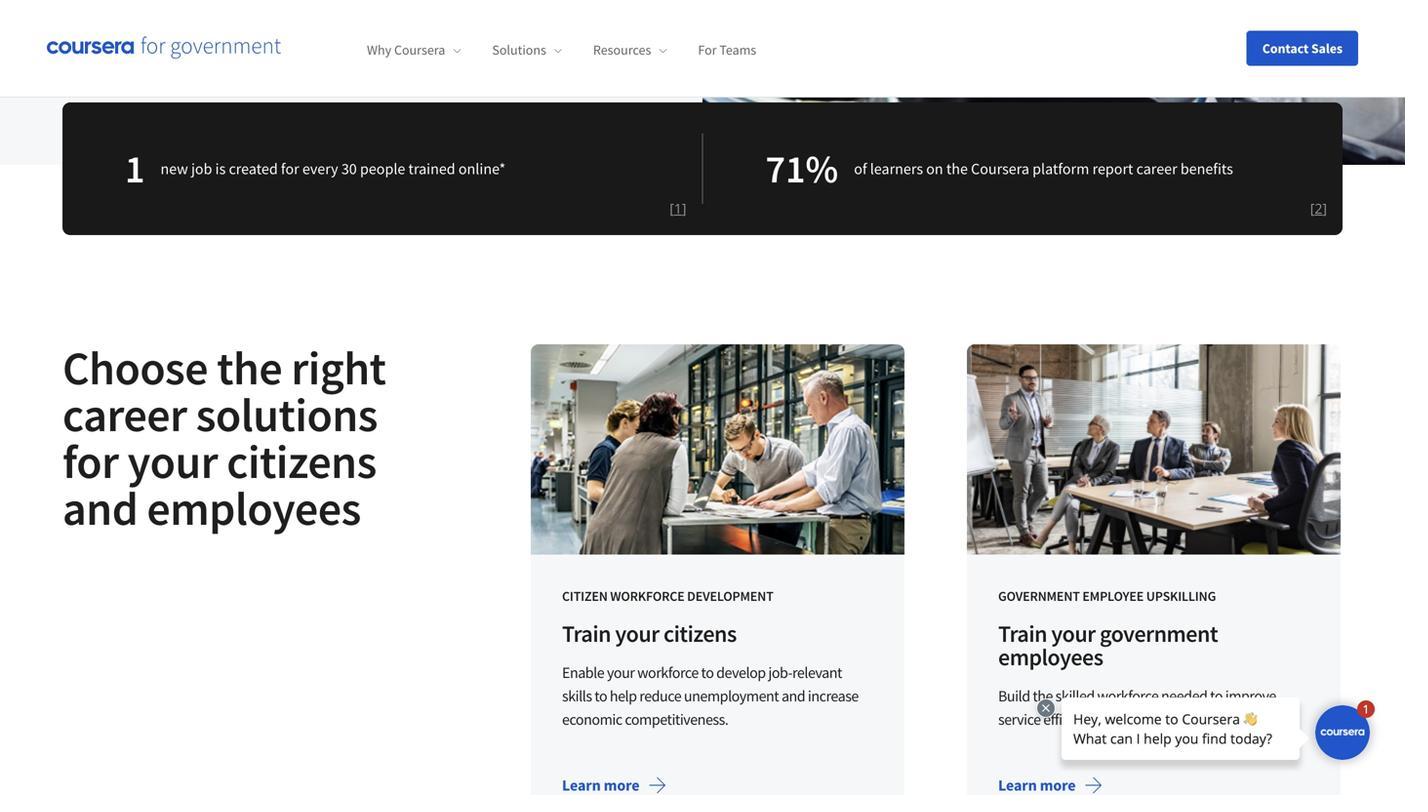 Task type: describe. For each thing, give the bounding box(es) containing it.
of
[[854, 159, 867, 179]]

people
[[360, 159, 405, 179]]

new job is created for every 30 people trained online*
[[161, 159, 506, 179]]

why coursera
[[367, 41, 445, 59]]

choose
[[62, 339, 208, 397]]

workforce inside "build the skilled workforce  needed to improve service efficiency and drive performance results."
[[1097, 686, 1159, 706]]

2
[[1315, 199, 1323, 218]]

job
[[191, 159, 212, 179]]

30
[[341, 159, 357, 179]]

teams
[[719, 41, 756, 59]]

[ for 71%
[[1310, 199, 1315, 218]]

workforce inside enable your workforce to develop job-relevant skills to help reduce unemployment and increase economic competitiveness.
[[637, 663, 699, 683]]

skills
[[562, 686, 592, 706]]

contact sales button
[[1247, 31, 1358, 66]]

is
[[215, 159, 226, 179]]

enable your workforce to develop job-relevant skills to help reduce unemployment and increase economic competitiveness.
[[562, 663, 859, 729]]

1 horizontal spatial the
[[946, 159, 968, 179]]

to inside "build the skilled workforce  needed to improve service efficiency and drive performance results."
[[1210, 686, 1223, 706]]

unemployment
[[684, 686, 779, 706]]

development
[[687, 587, 774, 605]]

results.
[[1245, 710, 1289, 729]]

develop
[[716, 663, 766, 683]]

competitiveness.
[[625, 710, 728, 729]]

your for train your citizens
[[615, 619, 659, 648]]

solutions
[[492, 41, 546, 59]]

performance
[[1163, 710, 1242, 729]]

for
[[698, 41, 717, 59]]

job-
[[768, 663, 792, 683]]

train your citizens image
[[531, 344, 905, 555]]

1 vertical spatial 1
[[674, 199, 682, 218]]

government
[[998, 587, 1080, 605]]

and inside choose the right career solutions for your citizens and employees
[[62, 479, 138, 538]]

train your citizens
[[562, 619, 737, 648]]

government
[[1100, 619, 1218, 648]]

solutions link
[[492, 41, 562, 59]]

new
[[161, 159, 188, 179]]

sales
[[1311, 40, 1343, 57]]

choose the right career solutions for your citizens and employees
[[62, 339, 386, 538]]

1 horizontal spatial to
[[701, 663, 714, 683]]

citizen workforce development
[[562, 587, 774, 605]]

citizens inside choose the right career solutions for your citizens and employees
[[227, 432, 376, 491]]

train your government employees
[[998, 619, 1218, 672]]

why
[[367, 41, 391, 59]]

and inside "build the skilled workforce  needed to improve service efficiency and drive performance results."
[[1104, 710, 1128, 729]]



Task type: vqa. For each thing, say whether or not it's contained in the screenshot.
] corresponding to 71%
yes



Task type: locate. For each thing, give the bounding box(es) containing it.
train inside the train your government employees
[[998, 619, 1047, 648]]

your inside enable your workforce to develop job-relevant skills to help reduce unemployment and increase economic competitiveness.
[[607, 663, 635, 683]]

0 vertical spatial and
[[62, 479, 138, 538]]

employees inside choose the right career solutions for your citizens and employees
[[147, 479, 361, 538]]

employees inside the train your government employees
[[998, 643, 1103, 672]]

workforce
[[637, 663, 699, 683], [1097, 686, 1159, 706]]

1 ] from the left
[[682, 199, 686, 218]]

your inside the train your government employees
[[1051, 619, 1096, 648]]

to up unemployment at the bottom of page
[[701, 663, 714, 683]]

efficiency
[[1043, 710, 1101, 729]]

the left "right"
[[217, 339, 282, 397]]

train
[[562, 619, 611, 648], [998, 619, 1047, 648]]

0 horizontal spatial career
[[62, 385, 187, 444]]

] for 71%
[[1323, 199, 1327, 218]]

2 train from the left
[[998, 619, 1047, 648]]

learners
[[870, 159, 923, 179]]

report
[[1093, 159, 1133, 179]]

]
[[682, 199, 686, 218], [1323, 199, 1327, 218]]

resources
[[593, 41, 651, 59]]

0 horizontal spatial coursera
[[394, 41, 445, 59]]

for inside choose the right career solutions for your citizens and employees
[[62, 432, 119, 491]]

for teams
[[698, 41, 756, 59]]

1 vertical spatial for
[[62, 432, 119, 491]]

economic
[[562, 710, 622, 729]]

1 vertical spatial citizens
[[664, 619, 737, 648]]

2 horizontal spatial and
[[1104, 710, 1128, 729]]

1 horizontal spatial and
[[782, 686, 805, 706]]

citizen
[[562, 587, 608, 605]]

1 horizontal spatial citizens
[[664, 619, 737, 648]]

every
[[302, 159, 338, 179]]

train your public employees image
[[967, 344, 1341, 555]]

increase
[[808, 686, 859, 706]]

for teams link
[[698, 41, 756, 59]]

coursera for government image
[[47, 37, 281, 60]]

workforce up reduce
[[637, 663, 699, 683]]

the right build
[[1033, 686, 1053, 706]]

0 horizontal spatial workforce
[[637, 663, 699, 683]]

contact sales
[[1262, 40, 1343, 57]]

skilled
[[1056, 686, 1095, 706]]

drive
[[1130, 710, 1161, 729]]

coursera left platform
[[971, 159, 1029, 179]]

to
[[701, 663, 714, 683], [595, 686, 607, 706], [1210, 686, 1223, 706]]

0 horizontal spatial employees
[[147, 479, 361, 538]]

train down citizen
[[562, 619, 611, 648]]

1 horizontal spatial train
[[998, 619, 1047, 648]]

[ 1 ]
[[670, 199, 686, 218]]

[ 2 ]
[[1310, 199, 1327, 218]]

0 horizontal spatial for
[[62, 432, 119, 491]]

0 vertical spatial the
[[946, 159, 968, 179]]

2 [ from the left
[[1310, 199, 1315, 218]]

online*
[[459, 159, 506, 179]]

train down the government at bottom right
[[998, 619, 1047, 648]]

71%
[[766, 144, 838, 193]]

the inside "build the skilled workforce  needed to improve service efficiency and drive performance results."
[[1033, 686, 1053, 706]]

0 vertical spatial career
[[1136, 159, 1177, 179]]

train for train your government employees
[[998, 619, 1047, 648]]

career
[[1136, 159, 1177, 179], [62, 385, 187, 444]]

1 horizontal spatial ]
[[1323, 199, 1327, 218]]

0 horizontal spatial ]
[[682, 199, 686, 218]]

the inside choose the right career solutions for your citizens and employees
[[217, 339, 282, 397]]

0 horizontal spatial to
[[595, 686, 607, 706]]

0 vertical spatial 1
[[125, 144, 145, 193]]

0 vertical spatial citizens
[[227, 432, 376, 491]]

2 ] from the left
[[1323, 199, 1327, 218]]

resources link
[[593, 41, 667, 59]]

0 horizontal spatial 1
[[125, 144, 145, 193]]

the right on
[[946, 159, 968, 179]]

1 [ from the left
[[670, 199, 674, 218]]

1 horizontal spatial career
[[1136, 159, 1177, 179]]

employee
[[1083, 587, 1144, 605]]

2 horizontal spatial to
[[1210, 686, 1223, 706]]

coursera
[[394, 41, 445, 59], [971, 159, 1029, 179]]

the for choose the right career solutions for your citizens and employees
[[217, 339, 282, 397]]

why coursera link
[[367, 41, 461, 59]]

your for enable your workforce to develop job-relevant skills to help reduce unemployment and increase economic competitiveness.
[[607, 663, 635, 683]]

and
[[62, 479, 138, 538], [782, 686, 805, 706], [1104, 710, 1128, 729]]

build the skilled workforce  needed to improve service efficiency and drive performance results.
[[998, 686, 1289, 729]]

on
[[926, 159, 943, 179]]

improve
[[1225, 686, 1276, 706]]

coursera right why
[[394, 41, 445, 59]]

career inside choose the right career solutions for your citizens and employees
[[62, 385, 187, 444]]

enable
[[562, 663, 604, 683]]

1 vertical spatial career
[[62, 385, 187, 444]]

0 vertical spatial for
[[281, 159, 299, 179]]

the for build the skilled workforce  needed to improve service efficiency and drive performance results.
[[1033, 686, 1053, 706]]

1 vertical spatial employees
[[998, 643, 1103, 672]]

2 vertical spatial the
[[1033, 686, 1053, 706]]

created
[[229, 159, 278, 179]]

of learners on the coursera platform report career benefits
[[854, 159, 1233, 179]]

for
[[281, 159, 299, 179], [62, 432, 119, 491]]

0 vertical spatial coursera
[[394, 41, 445, 59]]

benefits
[[1181, 159, 1233, 179]]

1 vertical spatial the
[[217, 339, 282, 397]]

] for 1
[[682, 199, 686, 218]]

reduce
[[639, 686, 681, 706]]

[ for 1
[[670, 199, 674, 218]]

2 vertical spatial and
[[1104, 710, 1128, 729]]

train for train your citizens
[[562, 619, 611, 648]]

1 vertical spatial coursera
[[971, 159, 1029, 179]]

contact
[[1262, 40, 1309, 57]]

to left help
[[595, 686, 607, 706]]

1 horizontal spatial coursera
[[971, 159, 1029, 179]]

0 vertical spatial employees
[[147, 479, 361, 538]]

1 vertical spatial workforce
[[1097, 686, 1159, 706]]

to up performance
[[1210, 686, 1223, 706]]

workforce up drive
[[1097, 686, 1159, 706]]

0 horizontal spatial train
[[562, 619, 611, 648]]

solutions
[[196, 385, 378, 444]]

1 vertical spatial and
[[782, 686, 805, 706]]

government employee upskilling
[[998, 587, 1216, 605]]

help
[[610, 686, 637, 706]]

0 horizontal spatial citizens
[[227, 432, 376, 491]]

1 horizontal spatial employees
[[998, 643, 1103, 672]]

needed
[[1161, 686, 1208, 706]]

service
[[998, 710, 1041, 729]]

1 horizontal spatial [
[[1310, 199, 1315, 218]]

right
[[291, 339, 386, 397]]

1 train from the left
[[562, 619, 611, 648]]

citizens
[[227, 432, 376, 491], [664, 619, 737, 648]]

0 vertical spatial workforce
[[637, 663, 699, 683]]

your
[[128, 432, 218, 491], [615, 619, 659, 648], [1051, 619, 1096, 648], [607, 663, 635, 683]]

trained
[[408, 159, 455, 179]]

and inside enable your workforce to develop job-relevant skills to help reduce unemployment and increase economic competitiveness.
[[782, 686, 805, 706]]

workforce
[[610, 587, 685, 605]]

relevant
[[792, 663, 842, 683]]

1
[[125, 144, 145, 193], [674, 199, 682, 218]]

platform
[[1033, 159, 1089, 179]]

2 horizontal spatial the
[[1033, 686, 1053, 706]]

[
[[670, 199, 674, 218], [1310, 199, 1315, 218]]

1 horizontal spatial 1
[[674, 199, 682, 218]]

0 horizontal spatial and
[[62, 479, 138, 538]]

1 horizontal spatial workforce
[[1097, 686, 1159, 706]]

0 horizontal spatial [
[[670, 199, 674, 218]]

1 horizontal spatial for
[[281, 159, 299, 179]]

build
[[998, 686, 1030, 706]]

0 horizontal spatial the
[[217, 339, 282, 397]]

your for train your government employees
[[1051, 619, 1096, 648]]

employees
[[147, 479, 361, 538], [998, 643, 1103, 672]]

your inside choose the right career solutions for your citizens and employees
[[128, 432, 218, 491]]

the
[[946, 159, 968, 179], [217, 339, 282, 397], [1033, 686, 1053, 706]]

upskilling
[[1146, 587, 1216, 605]]



